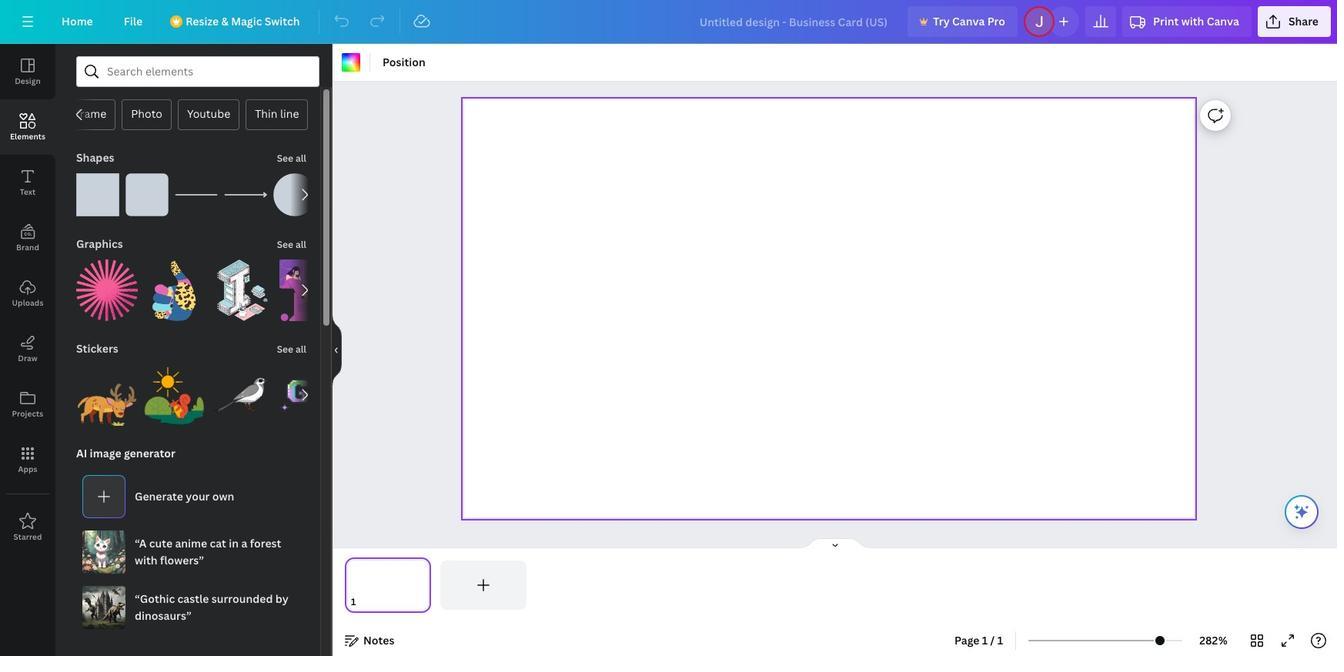 Task type: describe. For each thing, give the bounding box(es) containing it.
with inside 'dropdown button'
[[1182, 14, 1205, 28]]

surrounded
[[212, 591, 273, 606]]

photo
[[131, 106, 162, 121]]

see all button for graphics
[[275, 229, 308, 259]]

text
[[20, 186, 36, 197]]

anime
[[175, 536, 207, 551]]

circle frame
[[43, 106, 106, 121]]

home
[[62, 14, 93, 28]]

line
[[280, 106, 299, 121]]

Design title text field
[[687, 6, 902, 37]]

shapes
[[76, 150, 114, 165]]

see all button for shapes
[[275, 142, 308, 173]]

see for graphics
[[277, 238, 293, 251]]

by
[[275, 591, 289, 606]]

brand button
[[0, 210, 55, 266]]

page 1 / 1
[[955, 633, 1003, 648]]

thin
[[255, 106, 278, 121]]

text button
[[0, 155, 55, 210]]

1 add this line to the canvas image from the left
[[175, 173, 218, 216]]

image
[[90, 446, 121, 460]]

all for shapes
[[296, 152, 306, 165]]

resize
[[186, 14, 219, 28]]

canva inside 'dropdown button'
[[1207, 14, 1240, 28]]

with inside "a cute anime cat in a forest with flowers"
[[135, 553, 158, 568]]

Search elements search field
[[107, 57, 289, 86]]

cat
[[210, 536, 226, 551]]

all for stickers
[[296, 343, 306, 356]]

print
[[1154, 14, 1179, 28]]

youtube button
[[178, 99, 240, 130]]

share
[[1289, 14, 1319, 28]]

apps
[[18, 464, 37, 474]]

generate your own
[[135, 489, 234, 504]]

apps button
[[0, 432, 55, 487]]

stickers button
[[75, 333, 120, 364]]

ai
[[76, 446, 87, 460]]

home link
[[49, 6, 105, 37]]

see for shapes
[[277, 152, 293, 165]]

try canva pro button
[[908, 6, 1018, 37]]

"a cute anime cat in a forest with flowers"
[[135, 536, 281, 568]]

brand
[[16, 242, 39, 253]]

2 1 from the left
[[998, 633, 1003, 648]]

your
[[186, 489, 210, 504]]

try canva pro
[[933, 14, 1006, 28]]

hide image
[[332, 313, 342, 387]]

frame
[[76, 106, 106, 121]]

starred button
[[0, 500, 55, 555]]

&
[[221, 14, 229, 28]]

textured brutalist sun blaze element image
[[76, 259, 138, 321]]

resize & magic switch
[[186, 14, 300, 28]]

elements button
[[0, 99, 55, 155]]

position button
[[377, 50, 432, 75]]

graphics button
[[75, 229, 125, 259]]

page 1 image
[[345, 561, 431, 610]]

in
[[229, 536, 239, 551]]

canva assistant image
[[1293, 503, 1311, 521]]

notes button
[[339, 628, 401, 653]]

2 add this line to the canvas image from the left
[[224, 173, 267, 216]]

white circle shape image
[[273, 173, 316, 216]]

uploads button
[[0, 266, 55, 321]]

a
[[241, 536, 247, 551]]

cute
[[149, 536, 173, 551]]

/
[[991, 633, 995, 648]]

#ffffff image
[[342, 53, 360, 72]]



Task type: vqa. For each thing, say whether or not it's contained in the screenshot.
2nd 1 from left
yes



Task type: locate. For each thing, give the bounding box(es) containing it.
0 vertical spatial see
[[277, 152, 293, 165]]

uploads
[[12, 297, 44, 308]]

0 horizontal spatial add this line to the canvas image
[[175, 173, 218, 216]]

print with canva
[[1154, 14, 1240, 28]]

3 all from the top
[[296, 343, 306, 356]]

pro
[[988, 14, 1006, 28]]

see left "hide" 'image'
[[277, 343, 293, 356]]

ai image generator
[[76, 446, 176, 460]]

3 see all from the top
[[277, 343, 306, 356]]

generate
[[135, 489, 183, 504]]

group
[[76, 164, 119, 216], [126, 164, 169, 216], [273, 173, 316, 216], [76, 250, 138, 321], [144, 250, 206, 321], [212, 250, 273, 321], [280, 259, 341, 321], [76, 355, 138, 426], [144, 355, 206, 426], [212, 364, 273, 426], [280, 364, 341, 426]]

1 1 from the left
[[982, 633, 988, 648]]

see all button down line on the top of page
[[275, 142, 308, 173]]

see all button down white circle shape 'image'
[[275, 229, 308, 259]]

circle frame button
[[34, 99, 116, 130]]

2 vertical spatial see
[[277, 343, 293, 356]]

with
[[1182, 14, 1205, 28], [135, 553, 158, 568]]

page
[[955, 633, 980, 648]]

see all up couple having a virtual date "image"
[[277, 238, 306, 251]]

projects button
[[0, 377, 55, 432]]

canva inside button
[[953, 14, 985, 28]]

add this line to the canvas image left white circle shape 'image'
[[224, 173, 267, 216]]

thin line button
[[246, 99, 308, 130]]

file button
[[111, 6, 155, 37]]

2 all from the top
[[296, 238, 306, 251]]

draw
[[18, 353, 38, 363]]

see all
[[277, 152, 306, 165], [277, 238, 306, 251], [277, 343, 306, 356]]

0 vertical spatial see all
[[277, 152, 306, 165]]

position
[[383, 55, 426, 69]]

hide pages image
[[798, 537, 872, 550]]

square image
[[76, 173, 119, 216]]

1 vertical spatial see
[[277, 238, 293, 251]]

282%
[[1200, 633, 1228, 648]]

draw button
[[0, 321, 55, 377]]

flowers"
[[160, 553, 204, 568]]

design
[[15, 75, 41, 86]]

1 right "/"
[[998, 633, 1003, 648]]

1 left "/"
[[982, 633, 988, 648]]

add this line to the canvas image right the rounded square image
[[175, 173, 218, 216]]

see all up white circle shape 'image'
[[277, 152, 306, 165]]

0 horizontal spatial canva
[[953, 14, 985, 28]]

generator
[[124, 446, 176, 460]]

canva right print
[[1207, 14, 1240, 28]]

couple having a virtual date image
[[280, 259, 341, 321]]

see for stickers
[[277, 343, 293, 356]]

magic
[[231, 14, 262, 28]]

starred
[[13, 531, 42, 542]]

canva
[[953, 14, 985, 28], [1207, 14, 1240, 28]]

pastel isometric letter i image
[[212, 259, 273, 321]]

all for graphics
[[296, 238, 306, 251]]

see all left "hide" 'image'
[[277, 343, 306, 356]]

canva right try
[[953, 14, 985, 28]]

1 see from the top
[[277, 152, 293, 165]]

forest
[[250, 536, 281, 551]]

"gothic
[[135, 591, 175, 606]]

resize & magic switch button
[[161, 6, 312, 37]]

1 see all from the top
[[277, 152, 306, 165]]

shapes button
[[75, 142, 116, 173]]

1 horizontal spatial add this line to the canvas image
[[224, 173, 267, 216]]

design button
[[0, 44, 55, 99]]

1 canva from the left
[[953, 14, 985, 28]]

youtube
[[187, 106, 230, 121]]

1 horizontal spatial canva
[[1207, 14, 1240, 28]]

wild pattern thumbs up icon image
[[144, 259, 206, 321]]

share button
[[1258, 6, 1331, 37]]

graphics
[[76, 236, 123, 251]]

1 vertical spatial see all button
[[275, 229, 308, 259]]

main menu bar
[[0, 0, 1338, 44]]

Page title text field
[[363, 594, 369, 610]]

1 vertical spatial all
[[296, 238, 306, 251]]

"a
[[135, 536, 147, 551]]

0 horizontal spatial with
[[135, 553, 158, 568]]

castle
[[178, 591, 209, 606]]

1 vertical spatial with
[[135, 553, 158, 568]]

photo button
[[122, 99, 172, 130]]

0 vertical spatial see all button
[[275, 142, 308, 173]]

all up couple having a virtual date "image"
[[296, 238, 306, 251]]

dinosaurs"
[[135, 608, 191, 623]]

add this line to the canvas image
[[175, 173, 218, 216], [224, 173, 267, 216]]

side panel tab list
[[0, 44, 55, 555]]

3 see all button from the top
[[275, 333, 308, 364]]

see down white circle shape 'image'
[[277, 238, 293, 251]]

notes
[[363, 633, 395, 648]]

see all button for stickers
[[275, 333, 308, 364]]

"gothic castle surrounded by dinosaurs"
[[135, 591, 289, 623]]

1 horizontal spatial 1
[[998, 633, 1003, 648]]

all left "hide" 'image'
[[296, 343, 306, 356]]

3 see from the top
[[277, 343, 293, 356]]

with down "a
[[135, 553, 158, 568]]

2 vertical spatial see all
[[277, 343, 306, 356]]

try
[[933, 14, 950, 28]]

1 horizontal spatial with
[[1182, 14, 1205, 28]]

2 vertical spatial see all button
[[275, 333, 308, 364]]

own
[[212, 489, 234, 504]]

see up white circle shape 'image'
[[277, 152, 293, 165]]

see
[[277, 152, 293, 165], [277, 238, 293, 251], [277, 343, 293, 356]]

stickers
[[76, 341, 118, 356]]

see all for stickers
[[277, 343, 306, 356]]

1 all from the top
[[296, 152, 306, 165]]

282% button
[[1189, 628, 1239, 653]]

1
[[982, 633, 988, 648], [998, 633, 1003, 648]]

with right print
[[1182, 14, 1205, 28]]

2 canva from the left
[[1207, 14, 1240, 28]]

file
[[124, 14, 143, 28]]

2 see all from the top
[[277, 238, 306, 251]]

print with canva button
[[1123, 6, 1252, 37]]

0 vertical spatial with
[[1182, 14, 1205, 28]]

1 vertical spatial see all
[[277, 238, 306, 251]]

rounded square image
[[126, 173, 169, 216]]

2 see from the top
[[277, 238, 293, 251]]

see all button left "hide" 'image'
[[275, 333, 308, 364]]

0 vertical spatial all
[[296, 152, 306, 165]]

all up white circle shape 'image'
[[296, 152, 306, 165]]

circle
[[43, 106, 73, 121]]

2 see all button from the top
[[275, 229, 308, 259]]

projects
[[12, 408, 43, 419]]

elements
[[10, 131, 46, 142]]

1 see all button from the top
[[275, 142, 308, 173]]

see all for shapes
[[277, 152, 306, 165]]

all
[[296, 152, 306, 165], [296, 238, 306, 251], [296, 343, 306, 356]]

0 horizontal spatial 1
[[982, 633, 988, 648]]

thin line
[[255, 106, 299, 121]]

see all for graphics
[[277, 238, 306, 251]]

2 vertical spatial all
[[296, 343, 306, 356]]

see all button
[[275, 142, 308, 173], [275, 229, 308, 259], [275, 333, 308, 364]]

switch
[[265, 14, 300, 28]]



